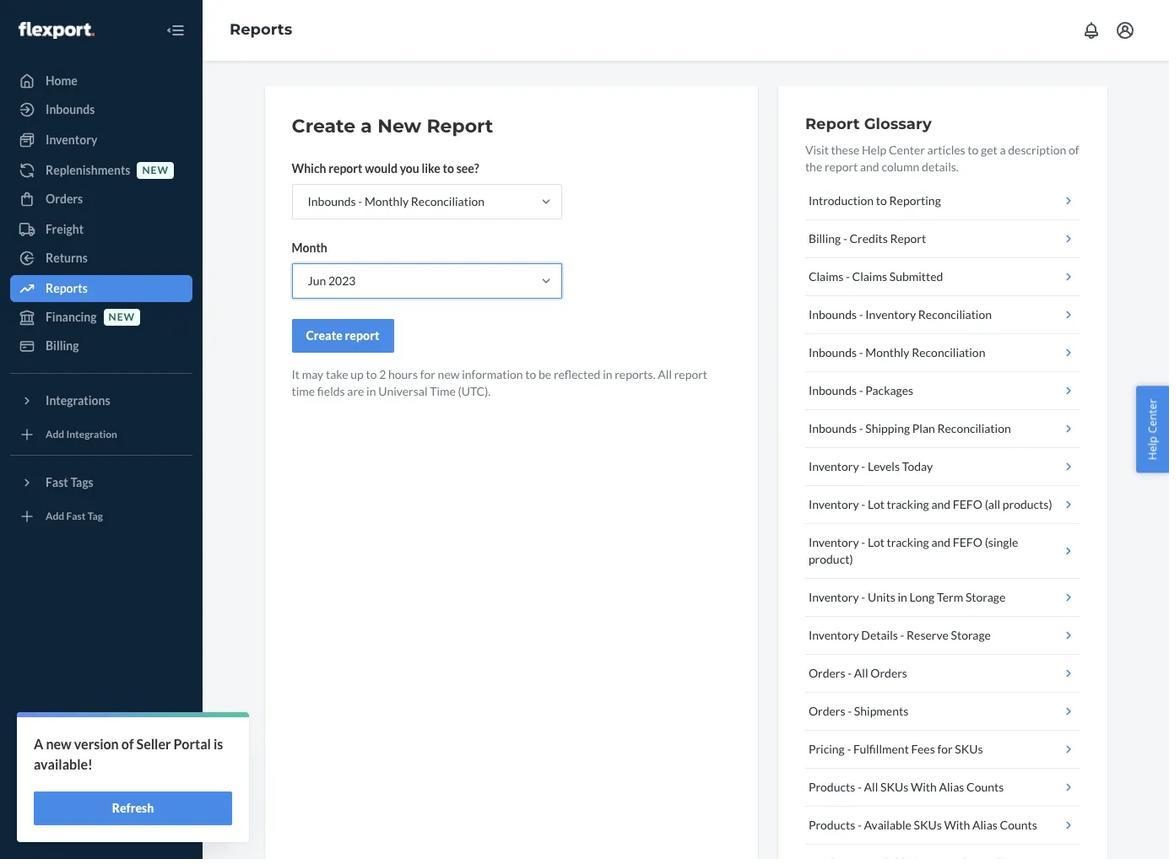 Task type: locate. For each thing, give the bounding box(es) containing it.
2 vertical spatial all
[[864, 780, 878, 795]]

0 horizontal spatial skus
[[881, 780, 909, 795]]

0 horizontal spatial of
[[121, 736, 134, 752]]

2 horizontal spatial center
[[1145, 399, 1161, 434]]

fefo inside button
[[953, 497, 983, 512]]

1 horizontal spatial reports
[[230, 20, 292, 39]]

inbounds - monthly reconciliation down which report would you like to see?
[[308, 194, 485, 209]]

1 horizontal spatial help center
[[1145, 399, 1161, 461]]

1 vertical spatial products
[[809, 818, 856, 833]]

claims down credits
[[853, 269, 888, 284]]

0 vertical spatial all
[[658, 367, 672, 382]]

add integration
[[46, 428, 117, 441]]

report for billing - credits report
[[890, 231, 927, 246]]

billing down introduction
[[809, 231, 841, 246]]

report inside button
[[890, 231, 927, 246]]

a new version of seller portal is available!
[[34, 736, 223, 773]]

2 lot from the top
[[868, 535, 885, 550]]

2 vertical spatial and
[[932, 535, 951, 550]]

0 vertical spatial reports
[[230, 20, 292, 39]]

returns
[[46, 251, 88, 265]]

credits
[[850, 231, 888, 246]]

fefo inside inventory - lot tracking and fefo (single product)
[[953, 535, 983, 550]]

inbounds left the packages
[[809, 383, 857, 398]]

0 vertical spatial billing
[[809, 231, 841, 246]]

1 vertical spatial fefo
[[953, 535, 983, 550]]

products down pricing
[[809, 780, 856, 795]]

these
[[831, 143, 860, 157]]

add for add fast tag
[[46, 510, 64, 523]]

0 vertical spatial reports link
[[230, 20, 292, 39]]

fast left tag
[[66, 510, 86, 523]]

report right reports.
[[674, 367, 708, 382]]

0 vertical spatial fefo
[[953, 497, 983, 512]]

a left new in the left of the page
[[361, 115, 372, 138]]

of right description
[[1069, 143, 1080, 157]]

- down which report would you like to see?
[[358, 194, 362, 209]]

1 claims from the left
[[809, 269, 844, 284]]

alias inside button
[[973, 818, 998, 833]]

2 horizontal spatial skus
[[955, 742, 983, 757]]

a inside visit these help center articles to get a description of the report and column details.
[[1000, 143, 1006, 157]]

1 horizontal spatial skus
[[914, 818, 942, 833]]

2 tracking from the top
[[887, 535, 929, 550]]

inventory up replenishments
[[46, 133, 97, 147]]

inventory up orders - all orders
[[809, 628, 859, 643]]

inventory link
[[10, 127, 193, 154]]

0 horizontal spatial monthly
[[365, 194, 409, 209]]

inbounds - shipping plan reconciliation button
[[806, 410, 1080, 448]]

report left would
[[329, 161, 363, 176]]

2 add from the top
[[46, 510, 64, 523]]

0 horizontal spatial claims
[[809, 269, 844, 284]]

1 vertical spatial storage
[[951, 628, 991, 643]]

in left long
[[898, 590, 908, 605]]

inbounds inside button
[[809, 307, 857, 322]]

- for products - available skus with alias counts button
[[858, 818, 862, 833]]

alias down pricing - fulfillment fees for skus button on the bottom
[[939, 780, 965, 795]]

fefo left (single
[[953, 535, 983, 550]]

- for inbounds - shipping plan reconciliation button
[[859, 421, 864, 436]]

with inside button
[[944, 818, 971, 833]]

0 horizontal spatial report
[[427, 115, 494, 138]]

1 fefo from the top
[[953, 497, 983, 512]]

inbounds
[[46, 102, 95, 117], [308, 194, 356, 209], [809, 307, 857, 322], [809, 345, 857, 360], [809, 383, 857, 398], [809, 421, 857, 436]]

- for inbounds - monthly reconciliation button
[[859, 345, 864, 360]]

to inside talk to support button
[[69, 761, 81, 775]]

all for products
[[864, 780, 878, 795]]

1 horizontal spatial a
[[1000, 143, 1006, 157]]

tracking inside button
[[887, 497, 929, 512]]

report up these on the top of page
[[806, 115, 860, 133]]

orders up pricing
[[809, 704, 846, 719]]

counts for products - all skus with alias counts
[[967, 780, 1004, 795]]

1 vertical spatial reports link
[[10, 275, 193, 302]]

- left shipments
[[848, 704, 852, 719]]

reconciliation down inbounds - packages button
[[938, 421, 1011, 436]]

help center
[[1145, 399, 1161, 461], [46, 790, 110, 804]]

- down 'inventory - levels today'
[[862, 497, 866, 512]]

1 horizontal spatial billing
[[809, 231, 841, 246]]

2 horizontal spatial help
[[1145, 437, 1161, 461]]

to left be
[[526, 367, 537, 382]]

pricing
[[809, 742, 845, 757]]

fast tags button
[[10, 470, 193, 497]]

new right a
[[46, 736, 72, 752]]

reconciliation down claims - claims submitted button
[[919, 307, 992, 322]]

0 horizontal spatial alias
[[939, 780, 965, 795]]

inbounds - inventory reconciliation button
[[806, 296, 1080, 334]]

skus down pricing - fulfillment fees for skus
[[881, 780, 909, 795]]

column
[[882, 160, 920, 174]]

new up time
[[438, 367, 460, 382]]

2 fefo from the top
[[953, 535, 983, 550]]

0 vertical spatial products
[[809, 780, 856, 795]]

0 horizontal spatial center
[[73, 790, 110, 804]]

home
[[46, 73, 78, 88]]

plan
[[913, 421, 936, 436]]

for up time
[[420, 367, 436, 382]]

counts inside button
[[967, 780, 1004, 795]]

storage
[[966, 590, 1006, 605], [951, 628, 991, 643]]

products left available
[[809, 818, 856, 833]]

billing down financing
[[46, 339, 79, 353]]

of
[[1069, 143, 1080, 157], [121, 736, 134, 752]]

1 vertical spatial add
[[46, 510, 64, 523]]

inbounds down home
[[46, 102, 95, 117]]

orders up orders - shipments
[[809, 666, 846, 681]]

- down the billing - credits report
[[846, 269, 850, 284]]

0 horizontal spatial for
[[420, 367, 436, 382]]

report down 'reporting'
[[890, 231, 927, 246]]

inventory for inventory - lot tracking and fefo (all products)
[[809, 497, 859, 512]]

1 vertical spatial fast
[[66, 510, 86, 523]]

add integration link
[[10, 421, 193, 448]]

- up inventory - units in long term storage
[[862, 535, 866, 550]]

2 products from the top
[[809, 818, 856, 833]]

- left levels
[[862, 459, 866, 474]]

inventory inside inventory - lot tracking and fefo (single product)
[[809, 535, 859, 550]]

inventory left levels
[[809, 459, 859, 474]]

tracking down today
[[887, 497, 929, 512]]

alias
[[939, 780, 965, 795], [973, 818, 998, 833]]

center inside "button"
[[1145, 399, 1161, 434]]

1 lot from the top
[[868, 497, 885, 512]]

jun
[[308, 274, 326, 288]]

create
[[292, 115, 356, 138], [306, 328, 343, 343]]

skus inside button
[[914, 818, 942, 833]]

products - all skus with alias counts button
[[806, 769, 1080, 807]]

- for inventory - levels today button
[[862, 459, 866, 474]]

1 vertical spatial and
[[932, 497, 951, 512]]

1 vertical spatial lot
[[868, 535, 885, 550]]

inbounds - packages button
[[806, 372, 1080, 410]]

- for inventory - lot tracking and fefo (single product) button
[[862, 535, 866, 550]]

1 vertical spatial help
[[1145, 437, 1161, 461]]

billing inside button
[[809, 231, 841, 246]]

and down inventory - lot tracking and fefo (all products) button
[[932, 535, 951, 550]]

report up see?
[[427, 115, 494, 138]]

- down fulfillment
[[858, 780, 862, 795]]

available!
[[34, 757, 93, 773]]

to left get
[[968, 143, 979, 157]]

1 horizontal spatial with
[[944, 818, 971, 833]]

all for orders
[[854, 666, 869, 681]]

1 vertical spatial inbounds - monthly reconciliation
[[809, 345, 986, 360]]

talk
[[46, 761, 67, 775]]

1 products from the top
[[809, 780, 856, 795]]

1 vertical spatial a
[[1000, 143, 1006, 157]]

of left seller
[[121, 736, 134, 752]]

feedback
[[72, 818, 123, 833]]

inbounds up inbounds - packages on the right top of page
[[809, 345, 857, 360]]

- down claims - claims submitted in the right of the page
[[859, 307, 864, 322]]

which
[[292, 161, 326, 176]]

- inside inventory - lot tracking and fefo (single product)
[[862, 535, 866, 550]]

1 vertical spatial tracking
[[887, 535, 929, 550]]

lot up the units
[[868, 535, 885, 550]]

- left shipping
[[859, 421, 864, 436]]

and inside visit these help center articles to get a description of the report and column details.
[[860, 160, 880, 174]]

talk to support
[[46, 761, 126, 775]]

products
[[809, 780, 856, 795], [809, 818, 856, 833]]

to
[[968, 143, 979, 157], [443, 161, 454, 176], [876, 193, 887, 208], [366, 367, 377, 382], [526, 367, 537, 382], [69, 761, 81, 775]]

all inside "orders - all orders" button
[[854, 666, 869, 681]]

1 vertical spatial for
[[938, 742, 953, 757]]

and inside inventory - lot tracking and fefo (single product)
[[932, 535, 951, 550]]

1 horizontal spatial alias
[[973, 818, 998, 833]]

0 vertical spatial in
[[603, 367, 613, 382]]

billing for billing - credits report
[[809, 231, 841, 246]]

reports
[[230, 20, 292, 39], [46, 281, 88, 296]]

- for pricing - fulfillment fees for skus button on the bottom
[[847, 742, 851, 757]]

orders - shipments button
[[806, 693, 1080, 731]]

1 horizontal spatial report
[[806, 115, 860, 133]]

reconciliation down 'inbounds - inventory reconciliation' button
[[912, 345, 986, 360]]

1 vertical spatial skus
[[881, 780, 909, 795]]

inbounds for inbounds - monthly reconciliation button
[[809, 345, 857, 360]]

0 vertical spatial help
[[862, 143, 887, 157]]

alias for products - available skus with alias counts
[[973, 818, 998, 833]]

inventory - lot tracking and fefo (single product) button
[[806, 524, 1080, 579]]

submitted
[[890, 269, 944, 284]]

1 add from the top
[[46, 428, 64, 441]]

to left 'reporting'
[[876, 193, 887, 208]]

report up up
[[345, 328, 380, 343]]

- up inbounds - packages on the right top of page
[[859, 345, 864, 360]]

- left the packages
[[859, 383, 864, 398]]

products for products - all skus with alias counts
[[809, 780, 856, 795]]

add left integration in the left of the page
[[46, 428, 64, 441]]

version
[[74, 736, 119, 752]]

- left credits
[[844, 231, 848, 246]]

all down fulfillment
[[864, 780, 878, 795]]

orders for orders - shipments
[[809, 704, 846, 719]]

fefo left (all
[[953, 497, 983, 512]]

2 vertical spatial in
[[898, 590, 908, 605]]

orders - all orders
[[809, 666, 908, 681]]

0 horizontal spatial help center
[[46, 790, 110, 804]]

products - available skus with alias counts
[[809, 818, 1038, 833]]

1 horizontal spatial in
[[603, 367, 613, 382]]

for inside it may take up to 2 hours for new information to be reflected in reports. all report time fields are in universal time (utc).
[[420, 367, 436, 382]]

1 horizontal spatial of
[[1069, 143, 1080, 157]]

skus down 'orders - shipments' button
[[955, 742, 983, 757]]

add down fast tags
[[46, 510, 64, 523]]

0 vertical spatial help center
[[1145, 399, 1161, 461]]

in left reports.
[[603, 367, 613, 382]]

0 horizontal spatial in
[[367, 384, 376, 399]]

0 vertical spatial lot
[[868, 497, 885, 512]]

0 vertical spatial counts
[[967, 780, 1004, 795]]

report
[[427, 115, 494, 138], [806, 115, 860, 133], [890, 231, 927, 246]]

1 vertical spatial monthly
[[866, 345, 910, 360]]

1 horizontal spatial monthly
[[866, 345, 910, 360]]

lot inside button
[[868, 497, 885, 512]]

skus inside button
[[881, 780, 909, 795]]

0 vertical spatial storage
[[966, 590, 1006, 605]]

monthly down which report would you like to see?
[[365, 194, 409, 209]]

reports link
[[230, 20, 292, 39], [10, 275, 193, 302]]

a right get
[[1000, 143, 1006, 157]]

all
[[658, 367, 672, 382], [854, 666, 869, 681], [864, 780, 878, 795]]

1 vertical spatial counts
[[1000, 818, 1038, 833]]

glossary
[[864, 115, 932, 133]]

1 vertical spatial center
[[1145, 399, 1161, 434]]

fast left tags
[[46, 475, 68, 490]]

0 horizontal spatial reports
[[46, 281, 88, 296]]

open notifications image
[[1082, 20, 1102, 41]]

and left "column"
[[860, 160, 880, 174]]

inbounds for inbounds - packages button
[[809, 383, 857, 398]]

inventory up product)
[[809, 535, 859, 550]]

2 horizontal spatial in
[[898, 590, 908, 605]]

products inside button
[[809, 818, 856, 833]]

create up which
[[292, 115, 356, 138]]

introduction
[[809, 193, 874, 208]]

1 horizontal spatial for
[[938, 742, 953, 757]]

alias inside button
[[939, 780, 965, 795]]

settings link
[[10, 726, 193, 753]]

0 vertical spatial and
[[860, 160, 880, 174]]

may
[[302, 367, 324, 382]]

inbounds down claims - claims submitted in the right of the page
[[809, 307, 857, 322]]

and down inventory - levels today button
[[932, 497, 951, 512]]

- right pricing
[[847, 742, 851, 757]]

with down fees
[[911, 780, 937, 795]]

monthly inside inbounds - monthly reconciliation button
[[866, 345, 910, 360]]

lot
[[868, 497, 885, 512], [868, 535, 885, 550]]

with for available
[[944, 818, 971, 833]]

help inside "button"
[[1145, 437, 1161, 461]]

inventory - levels today
[[809, 459, 933, 474]]

1 horizontal spatial help
[[862, 143, 887, 157]]

0 horizontal spatial billing
[[46, 339, 79, 353]]

create a new report
[[292, 115, 494, 138]]

alias down products - all skus with alias counts button
[[973, 818, 998, 833]]

0 vertical spatial of
[[1069, 143, 1080, 157]]

inbounds - monthly reconciliation
[[308, 194, 485, 209], [809, 345, 986, 360]]

counts inside button
[[1000, 818, 1038, 833]]

to right like
[[443, 161, 454, 176]]

orders up freight
[[46, 192, 83, 206]]

0 vertical spatial inbounds - monthly reconciliation
[[308, 194, 485, 209]]

- up orders - shipments
[[848, 666, 852, 681]]

tracking inside inventory - lot tracking and fefo (single product)
[[887, 535, 929, 550]]

inbounds - monthly reconciliation down the inbounds - inventory reconciliation
[[809, 345, 986, 360]]

inbounds - shipping plan reconciliation
[[809, 421, 1011, 436]]

0 vertical spatial center
[[889, 143, 925, 157]]

storage right term
[[966, 590, 1006, 605]]

inventory down claims - claims submitted in the right of the page
[[866, 307, 916, 322]]

to inside visit these help center articles to get a description of the report and column details.
[[968, 143, 979, 157]]

with down products - all skus with alias counts button
[[944, 818, 971, 833]]

2 horizontal spatial report
[[890, 231, 927, 246]]

inventory down 'inventory - levels today'
[[809, 497, 859, 512]]

inventory - lot tracking and fefo (all products) button
[[806, 486, 1080, 524]]

tracking
[[887, 497, 929, 512], [887, 535, 929, 550]]

of inside a new version of seller portal is available!
[[121, 736, 134, 752]]

be
[[539, 367, 552, 382]]

0 vertical spatial alias
[[939, 780, 965, 795]]

all inside products - all skus with alias counts button
[[864, 780, 878, 795]]

1 vertical spatial of
[[121, 736, 134, 752]]

help center button
[[1137, 386, 1170, 473]]

lot down 'inventory - levels today'
[[868, 497, 885, 512]]

1 horizontal spatial inbounds - monthly reconciliation
[[809, 345, 986, 360]]

inventory inside button
[[809, 459, 859, 474]]

storage right "reserve"
[[951, 628, 991, 643]]

report down these on the top of page
[[825, 160, 858, 174]]

skus down products - all skus with alias counts button
[[914, 818, 942, 833]]

create inside button
[[306, 328, 343, 343]]

1 horizontal spatial claims
[[853, 269, 888, 284]]

0 vertical spatial with
[[911, 780, 937, 795]]

0 vertical spatial a
[[361, 115, 372, 138]]

1 vertical spatial with
[[944, 818, 971, 833]]

fefo for (single
[[953, 535, 983, 550]]

report for create a new report
[[427, 115, 494, 138]]

1 tracking from the top
[[887, 497, 929, 512]]

- left available
[[858, 818, 862, 833]]

- left the units
[[862, 590, 866, 605]]

inbounds down inbounds - packages on the right top of page
[[809, 421, 857, 436]]

packages
[[866, 383, 914, 398]]

0 vertical spatial fast
[[46, 475, 68, 490]]

products inside button
[[809, 780, 856, 795]]

add
[[46, 428, 64, 441], [46, 510, 64, 523]]

the
[[806, 160, 823, 174]]

report
[[825, 160, 858, 174], [329, 161, 363, 176], [345, 328, 380, 343], [674, 367, 708, 382]]

and inside button
[[932, 497, 951, 512]]

long
[[910, 590, 935, 605]]

skus for all
[[881, 780, 909, 795]]

inventory down product)
[[809, 590, 859, 605]]

center
[[889, 143, 925, 157], [1145, 399, 1161, 434], [73, 790, 110, 804]]

refresh
[[112, 801, 154, 816]]

1 vertical spatial all
[[854, 666, 869, 681]]

- for inbounds - packages button
[[859, 383, 864, 398]]

0 horizontal spatial inbounds - monthly reconciliation
[[308, 194, 485, 209]]

claims down the billing - credits report
[[809, 269, 844, 284]]

1 vertical spatial billing
[[46, 339, 79, 353]]

for right fees
[[938, 742, 953, 757]]

0 horizontal spatial help
[[46, 790, 71, 804]]

0 vertical spatial skus
[[955, 742, 983, 757]]

create up may
[[306, 328, 343, 343]]

1 vertical spatial create
[[306, 328, 343, 343]]

billing for billing
[[46, 339, 79, 353]]

inventory - lot tracking and fefo (all products)
[[809, 497, 1053, 512]]

and for inventory - lot tracking and fefo (single product)
[[932, 535, 951, 550]]

2 vertical spatial skus
[[914, 818, 942, 833]]

information
[[462, 367, 523, 382]]

- for inventory - lot tracking and fefo (all products) button
[[862, 497, 866, 512]]

0 vertical spatial for
[[420, 367, 436, 382]]

all right reports.
[[658, 367, 672, 382]]

1 horizontal spatial center
[[889, 143, 925, 157]]

in right the are at the left top of page
[[367, 384, 376, 399]]

tracking down inventory - lot tracking and fefo (all products)
[[887, 535, 929, 550]]

in inside inventory - units in long term storage button
[[898, 590, 908, 605]]

0 horizontal spatial with
[[911, 780, 937, 795]]

0 vertical spatial tracking
[[887, 497, 929, 512]]

create report button
[[292, 319, 394, 353]]

claims - claims submitted button
[[806, 258, 1080, 296]]

fast inside dropdown button
[[46, 475, 68, 490]]

lot inside inventory - lot tracking and fefo (single product)
[[868, 535, 885, 550]]

fields
[[317, 384, 345, 399]]

with inside button
[[911, 780, 937, 795]]

inbounds - inventory reconciliation
[[809, 307, 992, 322]]

0 vertical spatial add
[[46, 428, 64, 441]]

2 vertical spatial center
[[73, 790, 110, 804]]

new
[[142, 164, 169, 177], [109, 311, 135, 324], [438, 367, 460, 382], [46, 736, 72, 752]]

to right talk
[[69, 761, 81, 775]]

1 vertical spatial alias
[[973, 818, 998, 833]]

inventory
[[46, 133, 97, 147], [866, 307, 916, 322], [809, 459, 859, 474], [809, 497, 859, 512], [809, 535, 859, 550], [809, 590, 859, 605], [809, 628, 859, 643]]

1 vertical spatial help center
[[46, 790, 110, 804]]

all up orders - shipments
[[854, 666, 869, 681]]

0 vertical spatial create
[[292, 115, 356, 138]]

inbounds - monthly reconciliation inside button
[[809, 345, 986, 360]]

skus
[[955, 742, 983, 757], [881, 780, 909, 795], [914, 818, 942, 833]]

in
[[603, 367, 613, 382], [367, 384, 376, 399], [898, 590, 908, 605]]

introduction to reporting
[[809, 193, 941, 208]]

integrations button
[[10, 388, 193, 415]]

tracking for (all
[[887, 497, 929, 512]]



Task type: describe. For each thing, give the bounding box(es) containing it.
orders - all orders button
[[806, 655, 1080, 693]]

- for inventory - units in long term storage button
[[862, 590, 866, 605]]

fees
[[912, 742, 935, 757]]

to inside introduction to reporting button
[[876, 193, 887, 208]]

(single
[[985, 535, 1019, 550]]

inventory details - reserve storage button
[[806, 617, 1080, 655]]

shipping
[[866, 421, 910, 436]]

1 vertical spatial in
[[367, 384, 376, 399]]

add fast tag link
[[10, 503, 193, 530]]

new up the billing link
[[109, 311, 135, 324]]

levels
[[868, 459, 900, 474]]

see?
[[457, 161, 479, 176]]

month
[[292, 241, 328, 255]]

products)
[[1003, 497, 1053, 512]]

inventory for inventory details - reserve storage
[[809, 628, 859, 643]]

it
[[292, 367, 300, 382]]

of inside visit these help center articles to get a description of the report and column details.
[[1069, 143, 1080, 157]]

give feedback
[[46, 818, 123, 833]]

- for products - all skus with alias counts button
[[858, 780, 862, 795]]

inventory - units in long term storage
[[809, 590, 1006, 605]]

tags
[[70, 475, 94, 490]]

create for create a new report
[[292, 115, 356, 138]]

reconciliation inside button
[[919, 307, 992, 322]]

report inside it may take up to 2 hours for new information to be reflected in reports. all report time fields are in universal time (utc).
[[674, 367, 708, 382]]

portal
[[174, 736, 211, 752]]

for inside button
[[938, 742, 953, 757]]

pricing - fulfillment fees for skus button
[[806, 731, 1080, 769]]

like
[[422, 161, 441, 176]]

- right details at bottom right
[[901, 628, 905, 643]]

(all
[[985, 497, 1001, 512]]

tracking for (single
[[887, 535, 929, 550]]

inventory for inventory - lot tracking and fefo (single product)
[[809, 535, 859, 550]]

1 horizontal spatial reports link
[[230, 20, 292, 39]]

give
[[46, 818, 70, 833]]

- for "orders - all orders" button
[[848, 666, 852, 681]]

inbounds down which
[[308, 194, 356, 209]]

with for all
[[911, 780, 937, 795]]

inventory for inventory
[[46, 133, 97, 147]]

create report
[[306, 328, 380, 343]]

fulfillment
[[854, 742, 909, 757]]

counts for products - available skus with alias counts
[[1000, 818, 1038, 833]]

- for 'inbounds - inventory reconciliation' button
[[859, 307, 864, 322]]

2 claims from the left
[[853, 269, 888, 284]]

product)
[[809, 552, 853, 567]]

to left 2
[[366, 367, 377, 382]]

fast tags
[[46, 475, 94, 490]]

2023
[[328, 274, 356, 288]]

open account menu image
[[1116, 20, 1136, 41]]

billing - credits report button
[[806, 220, 1080, 258]]

details
[[862, 628, 898, 643]]

visit these help center articles to get a description of the report and column details.
[[806, 143, 1080, 174]]

close navigation image
[[166, 20, 186, 41]]

units
[[868, 590, 896, 605]]

help center link
[[10, 784, 193, 811]]

- for billing - credits report button
[[844, 231, 848, 246]]

products - available skus with alias counts button
[[806, 807, 1080, 845]]

0 horizontal spatial reports link
[[10, 275, 193, 302]]

and for inventory - lot tracking and fefo (all products)
[[932, 497, 951, 512]]

lot for inventory - lot tracking and fefo (all products)
[[868, 497, 885, 512]]

add for add integration
[[46, 428, 64, 441]]

inbounds - packages
[[809, 383, 914, 398]]

inventory details - reserve storage
[[809, 628, 991, 643]]

talk to support button
[[10, 755, 193, 782]]

would
[[365, 161, 398, 176]]

fefo for (all
[[953, 497, 983, 512]]

inventory - units in long term storage button
[[806, 579, 1080, 617]]

help center inside "button"
[[1145, 399, 1161, 461]]

inbounds for inbounds - shipping plan reconciliation button
[[809, 421, 857, 436]]

reflected
[[554, 367, 601, 382]]

help inside visit these help center articles to get a description of the report and column details.
[[862, 143, 887, 157]]

get
[[981, 143, 998, 157]]

integration
[[66, 428, 117, 441]]

inbounds link
[[10, 96, 193, 123]]

time
[[292, 384, 315, 399]]

jun 2023
[[308, 274, 356, 288]]

report inside visit these help center articles to get a description of the report and column details.
[[825, 160, 858, 174]]

new up orders link
[[142, 164, 169, 177]]

are
[[347, 384, 364, 399]]

products for products - available skus with alias counts
[[809, 818, 856, 833]]

1 vertical spatial reports
[[46, 281, 88, 296]]

skus for available
[[914, 818, 942, 833]]

universal
[[378, 384, 428, 399]]

reporting
[[890, 193, 941, 208]]

add fast tag
[[46, 510, 103, 523]]

is
[[214, 736, 223, 752]]

2 vertical spatial help
[[46, 790, 71, 804]]

replenishments
[[46, 163, 130, 177]]

inventory - levels today button
[[806, 448, 1080, 486]]

orders for orders
[[46, 192, 83, 206]]

freight link
[[10, 216, 193, 243]]

center inside visit these help center articles to get a description of the report and column details.
[[889, 143, 925, 157]]

new inside a new version of seller portal is available!
[[46, 736, 72, 752]]

- for 'orders - shipments' button
[[848, 704, 852, 719]]

freight
[[46, 222, 84, 236]]

settings
[[46, 732, 89, 747]]

time
[[430, 384, 456, 399]]

details.
[[922, 160, 959, 174]]

support
[[83, 761, 126, 775]]

(utc).
[[458, 384, 491, 399]]

today
[[902, 459, 933, 474]]

inventory for inventory - units in long term storage
[[809, 590, 859, 605]]

claims - claims submitted
[[809, 269, 944, 284]]

returns link
[[10, 245, 193, 272]]

create for create report
[[306, 328, 343, 343]]

reconciliation down like
[[411, 194, 485, 209]]

report glossary
[[806, 115, 932, 133]]

shipments
[[854, 704, 909, 719]]

which report would you like to see?
[[292, 161, 479, 176]]

billing - credits report
[[809, 231, 927, 246]]

inventory for inventory - levels today
[[809, 459, 859, 474]]

report inside button
[[345, 328, 380, 343]]

inbounds for 'inbounds - inventory reconciliation' button
[[809, 307, 857, 322]]

lot for inventory - lot tracking and fefo (single product)
[[868, 535, 885, 550]]

alias for products - all skus with alias counts
[[939, 780, 965, 795]]

financing
[[46, 310, 97, 324]]

orders for orders - all orders
[[809, 666, 846, 681]]

orders link
[[10, 186, 193, 213]]

- for claims - claims submitted button
[[846, 269, 850, 284]]

all inside it may take up to 2 hours for new information to be reflected in reports. all report time fields are in universal time (utc).
[[658, 367, 672, 382]]

take
[[326, 367, 348, 382]]

flexport logo image
[[19, 22, 94, 39]]

new inside it may take up to 2 hours for new information to be reflected in reports. all report time fields are in universal time (utc).
[[438, 367, 460, 382]]

a
[[34, 736, 43, 752]]

0 vertical spatial monthly
[[365, 194, 409, 209]]

inventory - lot tracking and fefo (single product)
[[809, 535, 1019, 567]]

it may take up to 2 hours for new information to be reflected in reports. all report time fields are in universal time (utc).
[[292, 367, 708, 399]]

home link
[[10, 68, 193, 95]]

up
[[351, 367, 364, 382]]

orders - shipments
[[809, 704, 909, 719]]

skus inside button
[[955, 742, 983, 757]]

pricing - fulfillment fees for skus
[[809, 742, 983, 757]]

inbounds - monthly reconciliation button
[[806, 334, 1080, 372]]

orders up shipments
[[871, 666, 908, 681]]

description
[[1009, 143, 1067, 157]]

0 horizontal spatial a
[[361, 115, 372, 138]]



Task type: vqa. For each thing, say whether or not it's contained in the screenshot.
leftmost the 'new'
no



